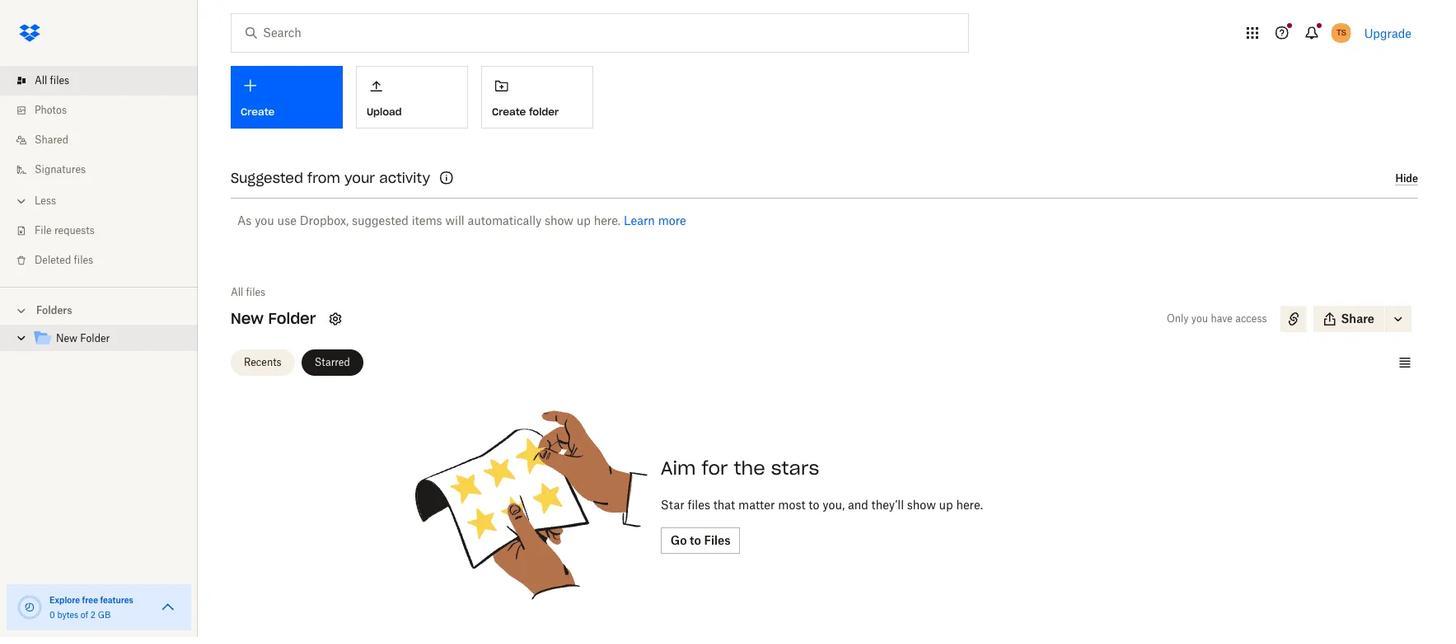 Task type: describe. For each thing, give the bounding box(es) containing it.
1 vertical spatial here.
[[956, 498, 983, 512]]

signatures link
[[13, 155, 198, 185]]

your
[[344, 170, 375, 186]]

only you have access
[[1167, 312, 1267, 325]]

upgrade link
[[1365, 26, 1412, 40]]

more
[[658, 213, 686, 227]]

file
[[35, 224, 52, 237]]

signatures
[[35, 163, 86, 176]]

less image
[[13, 193, 30, 209]]

create for create
[[241, 106, 275, 118]]

star files that matter most to you, and they'll show up here.
[[661, 498, 983, 512]]

recents
[[244, 356, 282, 368]]

folder settings image
[[326, 309, 346, 329]]

create folder button
[[481, 66, 593, 129]]

share button
[[1313, 306, 1385, 332]]

0
[[49, 610, 55, 620]]

all inside list item
[[35, 74, 47, 87]]

learn
[[624, 213, 655, 227]]

0 horizontal spatial folder
[[80, 332, 110, 345]]

less
[[35, 195, 56, 207]]

0 horizontal spatial up
[[577, 213, 591, 227]]

that
[[714, 498, 735, 512]]

file requests
[[35, 224, 95, 237]]

to inside button
[[690, 533, 701, 547]]

you for use
[[255, 213, 274, 227]]

shared
[[35, 134, 68, 146]]

0 horizontal spatial here.
[[594, 213, 621, 227]]

features
[[100, 595, 133, 605]]

files inside list item
[[50, 74, 69, 87]]

folders button
[[0, 298, 198, 322]]

1 vertical spatial up
[[939, 498, 953, 512]]

2
[[90, 610, 96, 620]]

1 horizontal spatial all files link
[[231, 284, 266, 301]]

quota usage element
[[16, 594, 43, 621]]

files left that
[[688, 498, 710, 512]]

aim
[[661, 457, 696, 480]]

dropbox,
[[300, 213, 349, 227]]

ts
[[1337, 27, 1346, 38]]

1 horizontal spatial folder
[[268, 309, 316, 328]]

starred button
[[301, 349, 363, 375]]

stars
[[771, 457, 819, 480]]

deleted files
[[35, 254, 93, 266]]

1 horizontal spatial new
[[231, 309, 264, 328]]

folders
[[36, 304, 72, 317]]

of
[[81, 610, 88, 620]]

files up recents
[[246, 286, 266, 298]]

deleted files link
[[13, 246, 198, 275]]

you for have
[[1192, 312, 1208, 325]]

will
[[445, 213, 465, 227]]

upload
[[367, 105, 402, 118]]

you,
[[823, 498, 845, 512]]

recents button
[[231, 349, 295, 375]]

deleted
[[35, 254, 71, 266]]

photos
[[35, 104, 67, 116]]



Task type: vqa. For each thing, say whether or not it's contained in the screenshot.
15th Only you button
no



Task type: locate. For each thing, give the bounding box(es) containing it.
0 vertical spatial show
[[545, 213, 574, 227]]

0 vertical spatial all
[[35, 74, 47, 87]]

go to files button
[[661, 528, 741, 554]]

files
[[704, 533, 731, 547]]

1 horizontal spatial all files
[[231, 286, 266, 298]]

1 horizontal spatial show
[[907, 498, 936, 512]]

0 horizontal spatial all
[[35, 74, 47, 87]]

upgrade
[[1365, 26, 1412, 40]]

access
[[1236, 312, 1267, 325]]

create inside the create folder "button"
[[492, 105, 526, 118]]

for
[[702, 457, 728, 480]]

up right "they'll"
[[939, 498, 953, 512]]

from
[[307, 170, 340, 186]]

create left the folder
[[492, 105, 526, 118]]

0 horizontal spatial you
[[255, 213, 274, 227]]

1 horizontal spatial all
[[231, 286, 243, 298]]

all files link up shared link
[[13, 66, 198, 96]]

all down as
[[231, 286, 243, 298]]

folder
[[529, 105, 559, 118]]

create button
[[231, 66, 343, 129]]

0 vertical spatial here.
[[594, 213, 621, 227]]

0 vertical spatial all files
[[35, 74, 69, 87]]

new folder up recents
[[231, 309, 316, 328]]

1 vertical spatial all files
[[231, 286, 266, 298]]

explore
[[49, 595, 80, 605]]

files inside 'link'
[[74, 254, 93, 266]]

all files list item
[[0, 66, 198, 96]]

aim for the stars
[[661, 457, 819, 480]]

folder down folders button
[[80, 332, 110, 345]]

show right automatically
[[545, 213, 574, 227]]

0 vertical spatial folder
[[268, 309, 316, 328]]

new folder
[[231, 309, 316, 328], [56, 332, 110, 345]]

most
[[778, 498, 806, 512]]

you right as
[[255, 213, 274, 227]]

learn more link
[[624, 213, 686, 227]]

0 horizontal spatial to
[[690, 533, 701, 547]]

0 vertical spatial new folder
[[231, 309, 316, 328]]

create for create folder
[[492, 105, 526, 118]]

0 vertical spatial you
[[255, 213, 274, 227]]

items
[[412, 213, 442, 227]]

hide
[[1396, 172, 1419, 184]]

only
[[1167, 312, 1189, 325]]

photos link
[[13, 96, 198, 125]]

new
[[231, 309, 264, 328], [56, 332, 78, 345]]

1 horizontal spatial here.
[[956, 498, 983, 512]]

you left have
[[1192, 312, 1208, 325]]

all files inside list item
[[35, 74, 69, 87]]

as
[[237, 213, 252, 227]]

explore free features 0 bytes of 2 gb
[[49, 595, 133, 620]]

the
[[734, 457, 766, 480]]

ts button
[[1328, 20, 1355, 46]]

use
[[277, 213, 297, 227]]

1 horizontal spatial up
[[939, 498, 953, 512]]

to left you,
[[809, 498, 820, 512]]

1 vertical spatial new folder
[[56, 332, 110, 345]]

suggested
[[352, 213, 409, 227]]

and
[[848, 498, 869, 512]]

list
[[0, 56, 198, 287]]

as you use dropbox, suggested items will automatically show up here. learn more
[[237, 213, 686, 227]]

0 vertical spatial up
[[577, 213, 591, 227]]

share
[[1342, 312, 1375, 326]]

files
[[50, 74, 69, 87], [74, 254, 93, 266], [246, 286, 266, 298], [688, 498, 710, 512]]

0 vertical spatial all files link
[[13, 66, 198, 96]]

bytes
[[57, 610, 78, 620]]

show
[[545, 213, 574, 227], [907, 498, 936, 512]]

here. right "they'll"
[[956, 498, 983, 512]]

list containing all files
[[0, 56, 198, 287]]

1 horizontal spatial to
[[809, 498, 820, 512]]

1 vertical spatial you
[[1192, 312, 1208, 325]]

to right go
[[690, 533, 701, 547]]

create
[[492, 105, 526, 118], [241, 106, 275, 118]]

all files link
[[13, 66, 198, 96], [231, 284, 266, 301]]

they'll
[[872, 498, 904, 512]]

all files
[[35, 74, 69, 87], [231, 286, 266, 298]]

go
[[671, 533, 687, 547]]

automatically
[[468, 213, 542, 227]]

new folder link
[[33, 328, 185, 350]]

all files up photos
[[35, 74, 69, 87]]

shared link
[[13, 125, 198, 155]]

folder left folder settings icon in the left of the page
[[268, 309, 316, 328]]

matter
[[739, 498, 775, 512]]

0 vertical spatial to
[[809, 498, 820, 512]]

free
[[82, 595, 98, 605]]

0 horizontal spatial show
[[545, 213, 574, 227]]

create up suggested
[[241, 106, 275, 118]]

all up photos
[[35, 74, 47, 87]]

Search in folder "Dropbox" text field
[[263, 24, 935, 42]]

starred
[[315, 356, 350, 368]]

up left learn on the top
[[577, 213, 591, 227]]

1 horizontal spatial new folder
[[231, 309, 316, 328]]

1 vertical spatial new
[[56, 332, 78, 345]]

1 vertical spatial show
[[907, 498, 936, 512]]

0 horizontal spatial create
[[241, 106, 275, 118]]

upload button
[[356, 66, 468, 129]]

new folder down folders button
[[56, 332, 110, 345]]

1 vertical spatial to
[[690, 533, 701, 547]]

0 horizontal spatial all files
[[35, 74, 69, 87]]

dropbox image
[[13, 16, 46, 49]]

all
[[35, 74, 47, 87], [231, 286, 243, 298]]

up
[[577, 213, 591, 227], [939, 498, 953, 512]]

suggested
[[231, 170, 303, 186]]

create inside create dropdown button
[[241, 106, 275, 118]]

here.
[[594, 213, 621, 227], [956, 498, 983, 512]]

1 vertical spatial all
[[231, 286, 243, 298]]

show right "they'll"
[[907, 498, 936, 512]]

gb
[[98, 610, 111, 620]]

all files link up recents
[[231, 284, 266, 301]]

create folder
[[492, 105, 559, 118]]

1 horizontal spatial create
[[492, 105, 526, 118]]

1 vertical spatial folder
[[80, 332, 110, 345]]

1 vertical spatial all files link
[[231, 284, 266, 301]]

activity
[[379, 170, 430, 186]]

hide button
[[1396, 172, 1419, 186]]

star
[[661, 498, 685, 512]]

go to files
[[671, 533, 731, 547]]

file requests link
[[13, 216, 198, 246]]

to
[[809, 498, 820, 512], [690, 533, 701, 547]]

requests
[[54, 224, 95, 237]]

0 horizontal spatial new
[[56, 332, 78, 345]]

files right deleted
[[74, 254, 93, 266]]

suggested from your activity
[[231, 170, 430, 186]]

new down folders
[[56, 332, 78, 345]]

you
[[255, 213, 274, 227], [1192, 312, 1208, 325]]

0 horizontal spatial new folder
[[56, 332, 110, 345]]

folder
[[268, 309, 316, 328], [80, 332, 110, 345]]

1 horizontal spatial you
[[1192, 312, 1208, 325]]

0 horizontal spatial all files link
[[13, 66, 198, 96]]

here. left learn on the top
[[594, 213, 621, 227]]

all files up recents
[[231, 286, 266, 298]]

new up recents
[[231, 309, 264, 328]]

files up photos
[[50, 74, 69, 87]]

0 vertical spatial new
[[231, 309, 264, 328]]

have
[[1211, 312, 1233, 325]]



